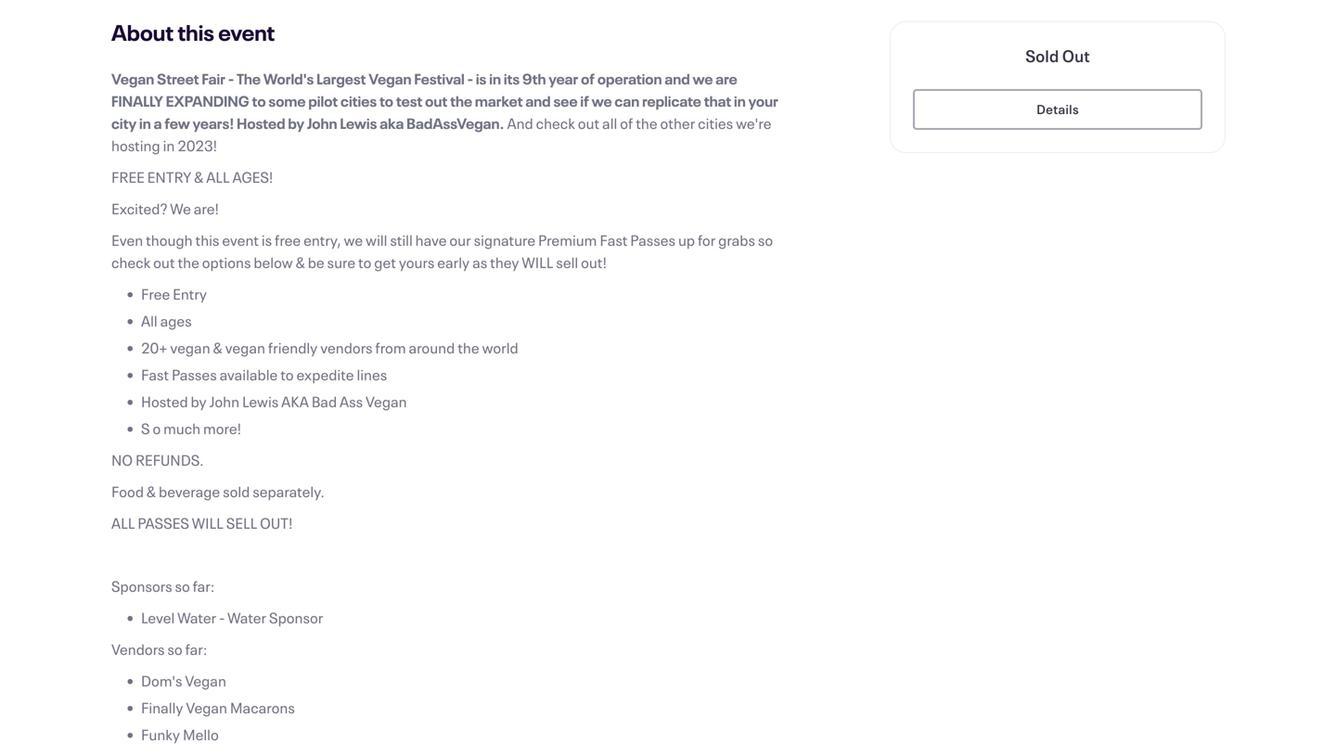 Task type: describe. For each thing, give the bounding box(es) containing it.
will
[[366, 230, 388, 250]]

so for vendors so far:
[[167, 640, 183, 660]]

& right 'entry'
[[194, 167, 204, 187]]

& inside even though this event is free entry, we will still have our signature premium fast passes up for grabs so check out the options below & be sure to get yours early as they will sell out!
[[296, 253, 305, 272]]

free
[[111, 167, 145, 187]]

in left the its
[[489, 69, 501, 89]]

passes for up
[[631, 230, 676, 250]]

though
[[146, 230, 193, 250]]

pilot
[[309, 91, 338, 111]]

free entry all ages 20+ vegan & vegan friendly vendors from around the world fast passes available to expedite lines hosted by john lewis aka bad ass vegan s o much more!
[[141, 284, 519, 439]]

level
[[141, 608, 175, 628]]

we
[[170, 199, 191, 219]]

no refunds.
[[111, 450, 204, 470]]

vegan street fair - the world's largest vegan festival - is in its 9th year of operation and we are finally expanding to some pilot cities to test out the market and see if we can replicate that in your city in a few years! hosted by john lewis aka badassvegan.
[[111, 69, 779, 133]]

is inside vegan street fair - the world's largest vegan festival - is in its 9th year of operation and we are finally expanding to some pilot cities to test out the market and see if we can replicate that in your city in a few years! hosted by john lewis aka badassvegan.
[[476, 69, 487, 89]]

all
[[603, 113, 618, 133]]

1 vertical spatial will
[[192, 513, 224, 533]]

yours
[[399, 253, 435, 272]]

ass
[[340, 392, 363, 412]]

sponsors so far:
[[111, 577, 215, 596]]

ages!
[[233, 167, 273, 187]]

year
[[549, 69, 579, 89]]

grabs
[[719, 230, 756, 250]]

fast for available
[[141, 365, 169, 385]]

sponsor
[[269, 608, 323, 628]]

if
[[581, 91, 589, 111]]

the inside even though this event is free entry, we will still have our signature premium fast passes up for grabs so check out the options below & be sure to get yours early as they will sell out!
[[178, 253, 199, 272]]

finally
[[141, 698, 183, 718]]

to inside free entry all ages 20+ vegan & vegan friendly vendors from around the world fast passes available to expedite lines hosted by john lewis aka bad ass vegan s o much more!
[[281, 365, 294, 385]]

bad
[[312, 392, 337, 412]]

0 vertical spatial event
[[218, 18, 275, 47]]

free
[[141, 284, 170, 304]]

entry
[[147, 167, 191, 187]]

a
[[154, 113, 162, 133]]

20+
[[141, 338, 168, 358]]

below
[[254, 253, 293, 272]]

are!
[[194, 199, 219, 219]]

from
[[375, 338, 406, 358]]

to inside even though this event is free entry, we will still have our signature premium fast passes up for grabs so check out the options below & be sure to get yours early as they will sell out!
[[358, 253, 372, 272]]

get
[[374, 253, 396, 272]]

much
[[164, 419, 201, 439]]

fast for up
[[600, 230, 628, 250]]

still
[[390, 230, 413, 250]]

0 horizontal spatial -
[[219, 608, 225, 628]]

1 vertical spatial all
[[111, 513, 135, 533]]

we're
[[736, 113, 772, 133]]

funky
[[141, 725, 180, 745]]

cities inside and check out all of the other cities we're hosting in 2023!
[[698, 113, 734, 133]]

in left a
[[139, 113, 151, 133]]

they
[[490, 253, 519, 272]]

early
[[437, 253, 470, 272]]

vegan right dom's
[[185, 671, 226, 691]]

that
[[704, 91, 732, 111]]

beverage
[[159, 482, 220, 502]]

even
[[111, 230, 143, 250]]

hosted inside free entry all ages 20+ vegan & vegan friendly vendors from around the world fast passes available to expedite lines hosted by john lewis aka bad ass vegan s o much more!
[[141, 392, 188, 412]]

sell
[[226, 513, 257, 533]]

food & beverage sold separately.
[[111, 482, 325, 502]]

festival
[[414, 69, 465, 89]]

premium
[[538, 230, 597, 250]]

1 horizontal spatial -
[[228, 69, 234, 89]]

passes
[[138, 513, 189, 533]]

by inside free entry all ages 20+ vegan & vegan friendly vendors from around the world fast passes available to expedite lines hosted by john lewis aka bad ass vegan s o much more!
[[191, 392, 207, 412]]

about this event
[[111, 18, 275, 47]]

out
[[1063, 45, 1091, 67]]

9th
[[523, 69, 546, 89]]

1 vertical spatial and
[[526, 91, 551, 111]]

out!
[[260, 513, 293, 533]]

check inside and check out all of the other cities we're hosting in 2023!
[[536, 113, 575, 133]]

separately.
[[253, 482, 325, 502]]

other
[[661, 113, 696, 133]]

the inside free entry all ages 20+ vegan & vegan friendly vendors from around the world fast passes available to expedite lines hosted by john lewis aka bad ass vegan s o much more!
[[458, 338, 480, 358]]

city
[[111, 113, 137, 133]]

some
[[269, 91, 306, 111]]

the inside and check out all of the other cities we're hosting in 2023!
[[636, 113, 658, 133]]

all
[[141, 311, 158, 331]]

its
[[504, 69, 520, 89]]

badassvegan.
[[407, 113, 505, 133]]

dom's
[[141, 671, 182, 691]]

test
[[396, 91, 423, 111]]

vegan up the finally
[[111, 69, 154, 89]]

lines
[[357, 365, 387, 385]]

details
[[1037, 101, 1080, 118]]

operation
[[598, 69, 662, 89]]

by inside vegan street fair - the world's largest vegan festival - is in its 9th year of operation and we are finally expanding to some pilot cities to test out the market and see if we can replicate that in your city in a few years! hosted by john lewis aka badassvegan.
[[288, 113, 305, 133]]

sold
[[223, 482, 250, 502]]

about
[[111, 18, 174, 47]]

we inside even though this event is free entry, we will still have our signature premium fast passes up for grabs so check out the options below & be sure to get yours early as they will sell out!
[[344, 230, 363, 250]]

no
[[111, 450, 133, 470]]

expanding
[[166, 91, 249, 111]]

so for sponsors so far:
[[175, 577, 190, 596]]

excited?
[[111, 199, 167, 219]]

& inside free entry all ages 20+ vegan & vegan friendly vendors from around the world fast passes available to expedite lines hosted by john lewis aka bad ass vegan s o much more!
[[213, 338, 223, 358]]

have
[[416, 230, 447, 250]]



Task type: locate. For each thing, give the bounding box(es) containing it.
0 vertical spatial of
[[581, 69, 595, 89]]

john
[[307, 113, 337, 133], [209, 392, 240, 412]]

lewis inside vegan street fair - the world's largest vegan festival - is in its 9th year of operation and we are finally expanding to some pilot cities to test out the market and see if we can replicate that in your city in a few years! hosted by john lewis aka badassvegan.
[[340, 113, 377, 133]]

& right food
[[147, 482, 156, 502]]

your
[[749, 91, 779, 111]]

we left will
[[344, 230, 363, 250]]

friendly
[[268, 338, 318, 358]]

1 horizontal spatial and
[[665, 69, 690, 89]]

0 vertical spatial this
[[178, 18, 214, 47]]

vendors
[[321, 338, 373, 358]]

john inside free entry all ages 20+ vegan & vegan friendly vendors from around the world fast passes available to expedite lines hosted by john lewis aka bad ass vegan s o much more!
[[209, 392, 240, 412]]

and up replicate
[[665, 69, 690, 89]]

mello
[[183, 725, 219, 745]]

1 vertical spatial we
[[592, 91, 612, 111]]

0 horizontal spatial vegan
[[170, 338, 210, 358]]

0 vertical spatial cities
[[341, 91, 377, 111]]

0 horizontal spatial is
[[262, 230, 272, 250]]

1 horizontal spatial john
[[307, 113, 337, 133]]

to down friendly in the left of the page
[[281, 365, 294, 385]]

and
[[507, 113, 534, 133]]

out inside even though this event is free entry, we will still have our signature premium fast passes up for grabs so check out the options below & be sure to get yours early as they will sell out!
[[153, 253, 175, 272]]

as
[[473, 253, 488, 272]]

0 vertical spatial is
[[476, 69, 487, 89]]

sell
[[556, 253, 579, 272]]

1 horizontal spatial is
[[476, 69, 487, 89]]

the down can
[[636, 113, 658, 133]]

0 vertical spatial will
[[522, 253, 554, 272]]

fast inside even though this event is free entry, we will still have our signature premium fast passes up for grabs so check out the options below & be sure to get yours early as they will sell out!
[[600, 230, 628, 250]]

this up options
[[195, 230, 219, 250]]

fast up out!
[[600, 230, 628, 250]]

- right 'festival'
[[468, 69, 473, 89]]

dom's vegan finally vegan macarons funky mello
[[141, 671, 295, 745]]

0 horizontal spatial we
[[344, 230, 363, 250]]

0 horizontal spatial will
[[192, 513, 224, 533]]

all
[[206, 167, 230, 187], [111, 513, 135, 533]]

years!
[[193, 113, 234, 133]]

0 vertical spatial hosted
[[237, 113, 286, 133]]

passes inside free entry all ages 20+ vegan & vegan friendly vendors from around the world fast passes available to expedite lines hosted by john lewis aka bad ass vegan s o much more!
[[172, 365, 217, 385]]

0 vertical spatial all
[[206, 167, 230, 187]]

1 vertical spatial of
[[620, 113, 633, 133]]

is left free at left
[[262, 230, 272, 250]]

far: for sponsors so far:
[[193, 577, 215, 596]]

finally
[[111, 91, 163, 111]]

1 vertical spatial is
[[262, 230, 272, 250]]

0 horizontal spatial out
[[153, 253, 175, 272]]

1 horizontal spatial lewis
[[340, 113, 377, 133]]

is inside even though this event is free entry, we will still have our signature premium fast passes up for grabs so check out the options below & be sure to get yours early as they will sell out!
[[262, 230, 272, 250]]

event
[[218, 18, 275, 47], [222, 230, 259, 250]]

sure
[[327, 253, 356, 272]]

market
[[475, 91, 523, 111]]

world's
[[264, 69, 314, 89]]

1 vertical spatial fast
[[141, 365, 169, 385]]

hosted down some
[[237, 113, 286, 133]]

excited? we are!
[[111, 199, 219, 219]]

and down 9th
[[526, 91, 551, 111]]

will left sell
[[522, 253, 554, 272]]

lewis left aka
[[340, 113, 377, 133]]

far: for vendors so far:
[[185, 640, 207, 660]]

0 horizontal spatial by
[[191, 392, 207, 412]]

1 vertical spatial john
[[209, 392, 240, 412]]

lewis
[[340, 113, 377, 133], [242, 392, 279, 412]]

details button
[[914, 89, 1203, 130]]

will down food & beverage sold separately. on the bottom of the page
[[192, 513, 224, 533]]

aka
[[281, 392, 309, 412]]

all passes will sell out!
[[111, 513, 293, 533]]

1 horizontal spatial passes
[[631, 230, 676, 250]]

1 horizontal spatial will
[[522, 253, 554, 272]]

& up available
[[213, 338, 223, 358]]

1 horizontal spatial cities
[[698, 113, 734, 133]]

john up more!
[[209, 392, 240, 412]]

0 vertical spatial far:
[[193, 577, 215, 596]]

out down though
[[153, 253, 175, 272]]

out!
[[581, 253, 607, 272]]

so up dom's
[[167, 640, 183, 660]]

0 horizontal spatial all
[[111, 513, 135, 533]]

will
[[522, 253, 554, 272], [192, 513, 224, 533]]

ages
[[160, 311, 192, 331]]

by
[[288, 113, 305, 133], [191, 392, 207, 412]]

1 vertical spatial so
[[175, 577, 190, 596]]

1 vertical spatial event
[[222, 230, 259, 250]]

2 horizontal spatial -
[[468, 69, 473, 89]]

in inside and check out all of the other cities we're hosting in 2023!
[[163, 136, 175, 155]]

out inside and check out all of the other cities we're hosting in 2023!
[[578, 113, 600, 133]]

our
[[450, 230, 471, 250]]

0 vertical spatial so
[[758, 230, 773, 250]]

hosting
[[111, 136, 160, 155]]

0 horizontal spatial hosted
[[141, 392, 188, 412]]

2 horizontal spatial we
[[693, 69, 713, 89]]

1 horizontal spatial of
[[620, 113, 633, 133]]

of up if in the left of the page
[[581, 69, 595, 89]]

so right sponsors
[[175, 577, 190, 596]]

1 horizontal spatial all
[[206, 167, 230, 187]]

we left 'are'
[[693, 69, 713, 89]]

event up options
[[222, 230, 259, 250]]

and check out all of the other cities we're hosting in 2023!
[[111, 113, 772, 155]]

expedite
[[297, 365, 354, 385]]

1 vertical spatial cities
[[698, 113, 734, 133]]

passes inside even though this event is free entry, we will still have our signature premium fast passes up for grabs so check out the options below & be sure to get yours early as they will sell out!
[[631, 230, 676, 250]]

aka
[[380, 113, 404, 133]]

1 water from the left
[[178, 608, 216, 628]]

refunds.
[[136, 450, 204, 470]]

event up the
[[218, 18, 275, 47]]

vegan inside free entry all ages 20+ vegan & vegan friendly vendors from around the world fast passes available to expedite lines hosted by john lewis aka bad ass vegan s o much more!
[[366, 392, 407, 412]]

up
[[679, 230, 695, 250]]

all up are!
[[206, 167, 230, 187]]

this inside even though this event is free entry, we will still have our signature premium fast passes up for grabs so check out the options below & be sure to get yours early as they will sell out!
[[195, 230, 219, 250]]

so inside even though this event is free entry, we will still have our signature premium fast passes up for grabs so check out the options below & be sure to get yours early as they will sell out!
[[758, 230, 773, 250]]

by up much
[[191, 392, 207, 412]]

of inside vegan street fair - the world's largest vegan festival - is in its 9th year of operation and we are finally expanding to some pilot cities to test out the market and see if we can replicate that in your city in a few years! hosted by john lewis aka badassvegan.
[[581, 69, 595, 89]]

2 vegan from the left
[[225, 338, 265, 358]]

to down the
[[252, 91, 266, 111]]

fair
[[202, 69, 226, 89]]

vegan down lines
[[366, 392, 407, 412]]

the left the world
[[458, 338, 480, 358]]

we
[[693, 69, 713, 89], [592, 91, 612, 111], [344, 230, 363, 250]]

hosted inside vegan street fair - the world's largest vegan festival - is in its 9th year of operation and we are finally expanding to some pilot cities to test out the market and see if we can replicate that in your city in a few years! hosted by john lewis aka badassvegan.
[[237, 113, 286, 133]]

2023!
[[178, 136, 217, 155]]

in right that
[[734, 91, 746, 111]]

is up market
[[476, 69, 487, 89]]

1 vertical spatial this
[[195, 230, 219, 250]]

world
[[482, 338, 519, 358]]

out left all on the left of the page
[[578, 113, 600, 133]]

to left get
[[358, 253, 372, 272]]

0 horizontal spatial john
[[209, 392, 240, 412]]

to left test
[[380, 91, 394, 111]]

0 horizontal spatial of
[[581, 69, 595, 89]]

to
[[252, 91, 266, 111], [380, 91, 394, 111], [358, 253, 372, 272], [281, 365, 294, 385]]

0 horizontal spatial fast
[[141, 365, 169, 385]]

will inside even though this event is free entry, we will still have our signature premium fast passes up for grabs so check out the options below & be sure to get yours early as they will sell out!
[[522, 253, 554, 272]]

far:
[[193, 577, 215, 596], [185, 640, 207, 660]]

- right level
[[219, 608, 225, 628]]

passes left up
[[631, 230, 676, 250]]

1 vertical spatial by
[[191, 392, 207, 412]]

hosted
[[237, 113, 286, 133], [141, 392, 188, 412]]

be
[[308, 253, 325, 272]]

around
[[409, 338, 455, 358]]

cities inside vegan street fair - the world's largest vegan festival - is in its 9th year of operation and we are finally expanding to some pilot cities to test out the market and see if we can replicate that in your city in a few years! hosted by john lewis aka badassvegan.
[[341, 91, 377, 111]]

0 horizontal spatial passes
[[172, 365, 217, 385]]

passes left available
[[172, 365, 217, 385]]

this up fair
[[178, 18, 214, 47]]

0 horizontal spatial lewis
[[242, 392, 279, 412]]

cities down that
[[698, 113, 734, 133]]

the up badassvegan.
[[450, 91, 473, 111]]

john inside vegan street fair - the world's largest vegan festival - is in its 9th year of operation and we are finally expanding to some pilot cities to test out the market and see if we can replicate that in your city in a few years! hosted by john lewis aka badassvegan.
[[307, 113, 337, 133]]

far: up level water - water sponsor
[[193, 577, 215, 596]]

more!
[[203, 419, 241, 439]]

vegan up "mello"
[[186, 698, 227, 718]]

and
[[665, 69, 690, 89], [526, 91, 551, 111]]

0 horizontal spatial check
[[111, 253, 151, 272]]

0 vertical spatial lewis
[[340, 113, 377, 133]]

0 vertical spatial we
[[693, 69, 713, 89]]

vegan down 'ages'
[[170, 338, 210, 358]]

1 horizontal spatial water
[[228, 608, 267, 628]]

out
[[425, 91, 448, 111], [578, 113, 600, 133], [153, 253, 175, 272]]

free entry & all ages!
[[111, 167, 273, 187]]

fast inside free entry all ages 20+ vegan & vegan friendly vendors from around the world fast passes available to expedite lines hosted by john lewis aka bad ass vegan s o much more!
[[141, 365, 169, 385]]

1 vertical spatial passes
[[172, 365, 217, 385]]

1 horizontal spatial check
[[536, 113, 575, 133]]

fast down 20+
[[141, 365, 169, 385]]

1 vertical spatial out
[[578, 113, 600, 133]]

out down 'festival'
[[425, 91, 448, 111]]

event inside even though this event is free entry, we will still have our signature premium fast passes up for grabs so check out the options below & be sure to get yours early as they will sell out!
[[222, 230, 259, 250]]

in down few
[[163, 136, 175, 155]]

0 vertical spatial check
[[536, 113, 575, 133]]

largest
[[317, 69, 366, 89]]

water left sponsor on the left
[[228, 608, 267, 628]]

check down even on the top left
[[111, 253, 151, 272]]

- right fair
[[228, 69, 234, 89]]

see
[[554, 91, 578, 111]]

1 horizontal spatial by
[[288, 113, 305, 133]]

1 horizontal spatial out
[[425, 91, 448, 111]]

1 vegan from the left
[[170, 338, 210, 358]]

signature
[[474, 230, 536, 250]]

replicate
[[642, 91, 702, 111]]

sold
[[1026, 45, 1060, 67]]

0 vertical spatial passes
[[631, 230, 676, 250]]

vegan
[[111, 69, 154, 89], [369, 69, 412, 89], [366, 392, 407, 412], [185, 671, 226, 691], [186, 698, 227, 718]]

of inside and check out all of the other cities we're hosting in 2023!
[[620, 113, 633, 133]]

&
[[194, 167, 204, 187], [296, 253, 305, 272], [213, 338, 223, 358], [147, 482, 156, 502]]

1 vertical spatial lewis
[[242, 392, 279, 412]]

1 horizontal spatial vegan
[[225, 338, 265, 358]]

0 vertical spatial out
[[425, 91, 448, 111]]

the
[[237, 69, 261, 89]]

sold out
[[1026, 45, 1091, 67]]

level water - water sponsor
[[141, 608, 323, 628]]

food
[[111, 482, 144, 502]]

lewis inside free entry all ages 20+ vegan & vegan friendly vendors from around the world fast passes available to expedite lines hosted by john lewis aka bad ass vegan s o much more!
[[242, 392, 279, 412]]

1 horizontal spatial we
[[592, 91, 612, 111]]

passes for available
[[172, 365, 217, 385]]

hosted up o
[[141, 392, 188, 412]]

the
[[450, 91, 473, 111], [636, 113, 658, 133], [178, 253, 199, 272], [458, 338, 480, 358]]

2 vertical spatial we
[[344, 230, 363, 250]]

options
[[202, 253, 251, 272]]

of right all on the left of the page
[[620, 113, 633, 133]]

in
[[489, 69, 501, 89], [734, 91, 746, 111], [139, 113, 151, 133], [163, 136, 175, 155]]

available
[[220, 365, 278, 385]]

passes
[[631, 230, 676, 250], [172, 365, 217, 385]]

cities
[[341, 91, 377, 111], [698, 113, 734, 133]]

we right if in the left of the page
[[592, 91, 612, 111]]

far: down level water - water sponsor
[[185, 640, 207, 660]]

check inside even though this event is free entry, we will still have our signature premium fast passes up for grabs so check out the options below & be sure to get yours early as they will sell out!
[[111, 253, 151, 272]]

2 horizontal spatial out
[[578, 113, 600, 133]]

this
[[178, 18, 214, 47], [195, 230, 219, 250]]

& left 'be'
[[296, 253, 305, 272]]

vegan up test
[[369, 69, 412, 89]]

out inside vegan street fair - the world's largest vegan festival - is in its 9th year of operation and we are finally expanding to some pilot cities to test out the market and see if we can replicate that in your city in a few years! hosted by john lewis aka badassvegan.
[[425, 91, 448, 111]]

0 vertical spatial john
[[307, 113, 337, 133]]

check down see
[[536, 113, 575, 133]]

fast
[[600, 230, 628, 250], [141, 365, 169, 385]]

so right grabs
[[758, 230, 773, 250]]

few
[[165, 113, 190, 133]]

1 vertical spatial hosted
[[141, 392, 188, 412]]

water right level
[[178, 608, 216, 628]]

vegan up available
[[225, 338, 265, 358]]

2 vertical spatial so
[[167, 640, 183, 660]]

lewis down available
[[242, 392, 279, 412]]

vendors
[[111, 640, 165, 660]]

1 vertical spatial check
[[111, 253, 151, 272]]

1 horizontal spatial hosted
[[237, 113, 286, 133]]

the down though
[[178, 253, 199, 272]]

john down pilot
[[307, 113, 337, 133]]

2 water from the left
[[228, 608, 267, 628]]

by down some
[[288, 113, 305, 133]]

entry,
[[304, 230, 341, 250]]

0 vertical spatial and
[[665, 69, 690, 89]]

0 vertical spatial by
[[288, 113, 305, 133]]

all down food
[[111, 513, 135, 533]]

vegan
[[170, 338, 210, 358], [225, 338, 265, 358]]

1 horizontal spatial fast
[[600, 230, 628, 250]]

even though this event is free entry, we will still have our signature premium fast passes up for grabs so check out the options below & be sure to get yours early as they will sell out!
[[111, 230, 773, 272]]

cities down largest
[[341, 91, 377, 111]]

the inside vegan street fair - the world's largest vegan festival - is in its 9th year of operation and we are finally expanding to some pilot cities to test out the market and see if we can replicate that in your city in a few years! hosted by john lewis aka badassvegan.
[[450, 91, 473, 111]]

0 horizontal spatial and
[[526, 91, 551, 111]]

0 horizontal spatial water
[[178, 608, 216, 628]]

free
[[275, 230, 301, 250]]

1 vertical spatial far:
[[185, 640, 207, 660]]

can
[[615, 91, 640, 111]]

0 vertical spatial fast
[[600, 230, 628, 250]]

0 horizontal spatial cities
[[341, 91, 377, 111]]

2 vertical spatial out
[[153, 253, 175, 272]]



Task type: vqa. For each thing, say whether or not it's contained in the screenshot.
"Show desktop preview" Icon at right top
no



